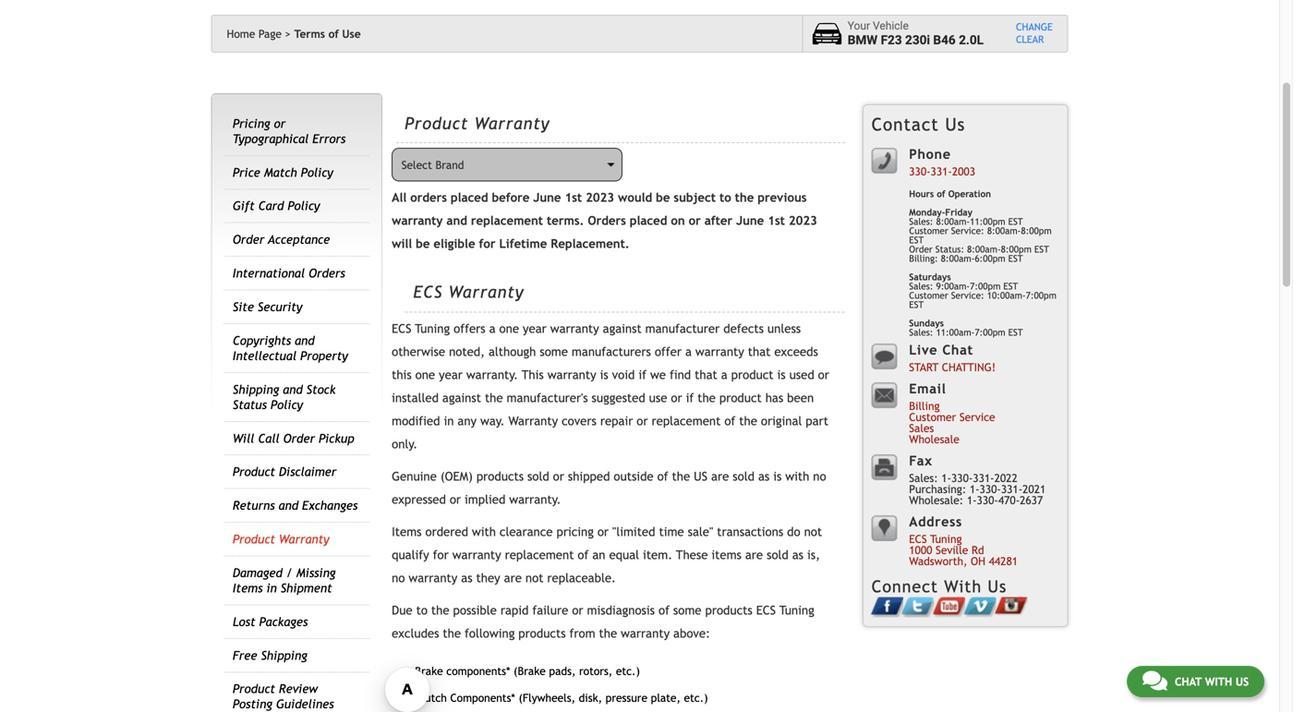 Task type: vqa. For each thing, say whether or not it's contained in the screenshot.
traditional
no



Task type: describe. For each thing, give the bounding box(es) containing it.
or right used
[[818, 367, 829, 382]]

us for chat
[[1236, 675, 1249, 688]]

0 vertical spatial be
[[656, 191, 670, 205]]

the inside all orders placed before june 1st 2023 would be subject to the previous warranty and replacement terms. orders placed on or after june 1st 2023 will be eligible for lifetime replacement.
[[735, 191, 754, 205]]

1 vertical spatial 1st
[[768, 214, 785, 228]]

of inside hours of operation monday-friday sales: 8:00am-11:00pm est customer service: 8:00am-8:00pm est order status: 8:00am-8:00pm est billing: 8:00am-6:00pm est saturdays sales: 9:00am-7:00pm est customer service: 10:00am-7:00pm est sundays sales: 11:00am-7:00pm est
[[937, 188, 946, 199]]

11:00pm
[[970, 216, 1006, 227]]

44281
[[989, 555, 1018, 567]]

1 vertical spatial 8:00pm
[[1001, 244, 1032, 254]]

lost packages
[[233, 615, 308, 629]]

damaged / missing items in shipment
[[233, 566, 336, 595]]

1 vertical spatial one
[[415, 367, 435, 382]]

0 vertical spatial product
[[731, 367, 774, 382]]

vehicle
[[873, 20, 909, 32]]

1 vertical spatial not
[[526, 571, 544, 585]]

excludes
[[392, 626, 439, 640]]

transactions
[[717, 525, 784, 539]]

330- up wholesale:
[[951, 471, 973, 484]]

0 horizontal spatial sold
[[528, 469, 549, 483]]

items ordered with clearance pricing or "limited time sale" transactions do not qualify for warranty replacement of an equal item. these items are sold as is, no warranty as they are not replaceable.
[[392, 525, 822, 585]]

guidelines
[[276, 697, 334, 712]]

friday
[[945, 207, 973, 217]]

do
[[787, 525, 801, 539]]

0 horizontal spatial if
[[639, 367, 647, 382]]

0 vertical spatial placed
[[451, 191, 488, 205]]

2022
[[994, 471, 1018, 484]]

ecs tuning offers a one year warranty against manufacturer defects unless otherwise noted, although some manufacturers offer a warranty that exceeds this one year warranty. this warranty is void if we find that a product is used or installed against the manufacturer's suggested use or if the product has been modified in any way. warranty covers repair or replacement of the original part only.
[[392, 321, 829, 451]]

terms
[[294, 27, 325, 40]]

start chatting! link
[[909, 361, 996, 374]]

the left original
[[739, 414, 757, 428]]

find
[[670, 367, 691, 382]]

2021
[[1023, 483, 1046, 495]]

0 horizontal spatial against
[[442, 391, 481, 405]]

product for product review posting guidelines link
[[233, 682, 275, 696]]

2637
[[1020, 494, 1043, 507]]

0 vertical spatial us
[[945, 114, 966, 134]]

warranty up offers
[[449, 282, 524, 301]]

equal
[[609, 548, 639, 562]]

1 vertical spatial 2023
[[789, 214, 817, 228]]

gift card policy link
[[233, 199, 320, 213]]

wholesale
[[909, 433, 960, 446]]

and for returns and exchanges
[[279, 498, 298, 513]]

0 horizontal spatial 1st
[[565, 191, 582, 205]]

8:00am- up 9:00am-
[[941, 253, 975, 264]]

1 vertical spatial be
[[416, 237, 430, 251]]

2003
[[952, 165, 976, 178]]

tuning inside ecs tuning offers a one year warranty against manufacturer defects unless otherwise noted, although some manufacturers offer a warranty that exceeds this one year warranty. this warranty is void if we find that a product is used or installed against the manufacturer's suggested use or if the product has been modified in any way. warranty covers repair or replacement of the original part only.
[[415, 321, 450, 336]]

above:
[[673, 626, 710, 640]]

3 sales: from the top
[[909, 327, 933, 338]]

0 horizontal spatial that
[[695, 367, 718, 382]]

policy inside the shipping and stock status policy
[[271, 398, 303, 412]]

or inside the pricing or typographical errors
[[274, 116, 286, 131]]

email
[[909, 381, 947, 396]]

change link
[[1016, 21, 1053, 34]]

site
[[233, 300, 254, 314]]

although
[[489, 344, 536, 359]]

the right from
[[599, 626, 617, 640]]

1 horizontal spatial order
[[283, 431, 315, 446]]

items inside items ordered with clearance pricing or "limited time sale" transactions do not qualify for warranty replacement of an equal item. these items are sold as is, no warranty as they are not replaceable.
[[392, 525, 422, 539]]

for inside all orders placed before june 1st 2023 would be subject to the previous warranty and replacement terms. orders placed on or after june 1st 2023 will be eligible for lifetime replacement.
[[479, 237, 496, 251]]

some inside ecs tuning offers a one year warranty against manufacturer defects unless otherwise noted, although some manufacturers offer a warranty that exceeds this one year warranty. this warranty is void if we find that a product is used or installed against the manufacturer's suggested use or if the product has been modified in any way. warranty covers repair or replacement of the original part only.
[[540, 344, 568, 359]]

comments image
[[1143, 670, 1168, 692]]

or right use
[[671, 391, 682, 405]]

1 vertical spatial as
[[792, 548, 804, 562]]

policy for price match policy
[[301, 165, 333, 180]]

the up way.
[[485, 391, 503, 405]]

1000
[[909, 543, 932, 556]]

1- right wholesale:
[[967, 494, 977, 507]]

an
[[592, 548, 606, 562]]

chat with us
[[1175, 675, 1249, 688]]

2 vertical spatial with
[[1205, 675, 1232, 688]]

international
[[233, 266, 305, 280]]

lost
[[233, 615, 255, 629]]

order acceptance
[[233, 232, 330, 247]]

order inside hours of operation monday-friday sales: 8:00am-11:00pm est customer service: 8:00am-8:00pm est order status: 8:00am-8:00pm est billing: 8:00am-6:00pm est saturdays sales: 9:00am-7:00pm est customer service: 10:00am-7:00pm est sundays sales: 11:00am-7:00pm est
[[909, 244, 933, 254]]

1 service: from the top
[[951, 225, 984, 236]]

damaged
[[233, 566, 283, 580]]

1 vertical spatial a
[[685, 344, 692, 359]]

policy for gift card policy
[[288, 199, 320, 213]]

order acceptance link
[[233, 232, 330, 247]]

product up "select brand"
[[405, 114, 469, 133]]

the up excludes
[[431, 603, 449, 617]]

is,
[[807, 548, 820, 562]]

7:00pm down "6:00pm"
[[970, 281, 1001, 291]]

1 horizontal spatial if
[[686, 391, 694, 405]]

330- down 2022
[[977, 494, 998, 507]]

security
[[258, 300, 302, 314]]

clutch
[[415, 692, 447, 705]]

all orders placed before june 1st 2023 would be subject to the previous warranty and replacement terms. orders placed on or after june 1st 2023 will be eligible for lifetime replacement.
[[392, 191, 817, 251]]

otherwise
[[392, 344, 445, 359]]

select brand
[[402, 158, 464, 171]]

2 vertical spatial as
[[461, 571, 473, 585]]

brand
[[436, 158, 464, 171]]

to inside due to the possible rapid failure or misdiagnosis of some products ecs tuning excludes the following products from the warranty above:
[[416, 603, 428, 617]]

or inside all orders placed before june 1st 2023 would be subject to the previous warranty and replacement terms. orders placed on or after june 1st 2023 will be eligible for lifetime replacement.
[[689, 214, 701, 228]]

1- up wholesale:
[[942, 471, 951, 484]]

status:
[[936, 244, 964, 254]]

possible
[[453, 603, 497, 617]]

470-
[[998, 494, 1020, 507]]

the down possible
[[443, 626, 461, 640]]

hours of operation monday-friday sales: 8:00am-11:00pm est customer service: 8:00am-8:00pm est order status: 8:00am-8:00pm est billing: 8:00am-6:00pm est saturdays sales: 9:00am-7:00pm est customer service: 10:00am-7:00pm est sundays sales: 11:00am-7:00pm est
[[909, 188, 1057, 338]]

or inside items ordered with clearance pricing or "limited time sale" transactions do not qualify for warranty replacement of an equal item. these items are sold as is, no warranty as they are not replaceable.
[[598, 525, 609, 539]]

0 vertical spatial 8:00pm
[[1021, 225, 1052, 236]]

1 horizontal spatial 331-
[[973, 471, 995, 484]]

warranty inside due to the possible rapid failure or misdiagnosis of some products ecs tuning excludes the following products from the warranty above:
[[621, 626, 670, 640]]

1 vertical spatial products
[[705, 603, 753, 617]]

billing:
[[909, 253, 938, 264]]

7:00pm down the '10:00am-'
[[975, 327, 1006, 338]]

or down (oem) at the left bottom of page
[[450, 492, 461, 507]]

your vehicle bmw f23 230i b46 2.0l
[[848, 20, 984, 48]]

modified
[[392, 414, 440, 428]]

eligible
[[434, 237, 475, 251]]

and for copyrights and intellectual property
[[295, 333, 315, 348]]

product review posting guidelines link
[[233, 682, 334, 712]]

hours
[[909, 188, 934, 199]]

sales link
[[909, 422, 934, 434]]

clutch components* (flywheels, disk, pressure plate, etc.)
[[415, 692, 708, 705]]

been
[[787, 391, 814, 405]]

warranty up manufacturer's
[[548, 367, 596, 382]]

2 customer from the top
[[909, 290, 948, 301]]

previous
[[758, 191, 807, 205]]

warranty. inside ecs tuning offers a one year warranty against manufacturer defects unless otherwise noted, although some manufacturers offer a warranty that exceeds this one year warranty. this warranty is void if we find that a product is used or installed against the manufacturer's suggested use or if the product has been modified in any way. warranty covers repair or replacement of the original part only.
[[466, 367, 518, 382]]

330- inside phone 330-331-2003
[[909, 165, 931, 178]]

8:00am- up status:
[[936, 216, 970, 227]]

1 vertical spatial placed
[[630, 214, 667, 228]]

sales
[[909, 422, 934, 434]]

outside
[[614, 469, 654, 483]]

1 vertical spatial orders
[[309, 266, 345, 280]]

or right repair
[[637, 414, 648, 428]]

failure
[[532, 603, 568, 617]]

ecs inside address ecs tuning 1000 seville rd wadsworth, oh 44281
[[909, 532, 927, 545]]

the right use
[[698, 391, 716, 405]]

sales: inside fax sales: 1-330-331-2022 purchasing: 1-330-331-2021 wholesale: 1-330-470-2637
[[909, 471, 938, 484]]

international orders
[[233, 266, 345, 280]]

0 horizontal spatial product warranty
[[233, 532, 329, 546]]

manufacturer's
[[507, 391, 588, 405]]

on
[[671, 214, 685, 228]]

returns and exchanges
[[233, 498, 358, 513]]

0 vertical spatial june
[[533, 191, 561, 205]]

rapid
[[501, 603, 529, 617]]

7:00pm right 9:00am-
[[1026, 290, 1057, 301]]

1 horizontal spatial one
[[499, 321, 519, 336]]

price match policy
[[233, 165, 333, 180]]

with inside items ordered with clearance pricing or "limited time sale" transactions do not qualify for warranty replacement of an equal item. these items are sold as is, no warranty as they are not replaceable.
[[472, 525, 496, 539]]

(brake
[[514, 664, 546, 677]]

home page
[[227, 27, 282, 40]]

due
[[392, 603, 413, 617]]

after
[[705, 214, 733, 228]]

2 vertical spatial a
[[721, 367, 728, 382]]

of inside items ordered with clearance pricing or "limited time sale" transactions do not qualify for warranty replacement of an equal item. these items are sold as is, no warranty as they are not replaceable.
[[578, 548, 589, 562]]

(flywheels,
[[519, 692, 576, 705]]

stock
[[306, 382, 336, 397]]

replacement for 2023
[[471, 214, 543, 228]]

2 vertical spatial are
[[504, 571, 522, 585]]

misdiagnosis
[[587, 603, 655, 617]]

disk,
[[579, 692, 602, 705]]

card
[[258, 199, 284, 213]]

tuning inside address ecs tuning 1000 seville rd wadsworth, oh 44281
[[930, 532, 962, 545]]

or inside due to the possible rapid failure or misdiagnosis of some products ecs tuning excludes the following products from the warranty above:
[[572, 603, 583, 617]]

330-331-2003 link
[[909, 165, 976, 178]]

0 horizontal spatial a
[[489, 321, 496, 336]]

suggested
[[592, 391, 645, 405]]

manufacturer
[[645, 321, 720, 336]]

1 horizontal spatial sold
[[733, 469, 755, 483]]

contact us
[[872, 114, 966, 134]]

any
[[458, 414, 477, 428]]

and inside all orders placed before june 1st 2023 would be subject to the previous warranty and replacement terms. orders placed on or after june 1st 2023 will be eligible for lifetime replacement.
[[447, 214, 467, 228]]

replacement inside ecs tuning offers a one year warranty against manufacturer defects unless otherwise noted, although some manufacturers offer a warranty that exceeds this one year warranty. this warranty is void if we find that a product is used or installed against the manufacturer's suggested use or if the product has been modified in any way. warranty covers repair or replacement of the original part only.
[[652, 414, 721, 428]]

lost packages link
[[233, 615, 308, 629]]

product for product disclaimer link
[[233, 465, 275, 479]]

0 vertical spatial against
[[603, 321, 642, 336]]

errors
[[312, 132, 346, 146]]

products inside genuine (oem) products sold or shipped outside of the us are sold as is with no expressed or implied warranty.
[[476, 469, 524, 483]]

warranty down defects
[[695, 344, 744, 359]]

shipped
[[568, 469, 610, 483]]

2 sales: from the top
[[909, 281, 933, 291]]

1 vertical spatial etc.)
[[684, 692, 708, 705]]

customer inside email billing customer service sales wholesale
[[909, 410, 956, 423]]

price match policy link
[[233, 165, 333, 180]]

brake components* (brake pads, rotors, etc.)
[[415, 664, 640, 677]]

billing link
[[909, 399, 940, 412]]



Task type: locate. For each thing, give the bounding box(es) containing it.
"limited
[[612, 525, 655, 539]]

replacement for "limited
[[505, 548, 574, 562]]

0 horizontal spatial tuning
[[415, 321, 450, 336]]

order
[[233, 232, 264, 247], [909, 244, 933, 254], [283, 431, 315, 446]]

will
[[392, 237, 412, 251]]

1 vertical spatial replacement
[[652, 414, 721, 428]]

and up eligible
[[447, 214, 467, 228]]

and down product disclaimer link
[[279, 498, 298, 513]]

331- inside phone 330-331-2003
[[931, 165, 952, 178]]

warranty. down although
[[466, 367, 518, 382]]

site security link
[[233, 300, 302, 314]]

2 horizontal spatial us
[[1236, 675, 1249, 688]]

1 horizontal spatial placed
[[630, 214, 667, 228]]

of left original
[[725, 414, 736, 428]]

0 vertical spatial products
[[476, 469, 524, 483]]

1 horizontal spatial not
[[804, 525, 822, 539]]

1 vertical spatial customer
[[909, 290, 948, 301]]

and
[[447, 214, 467, 228], [295, 333, 315, 348], [283, 382, 303, 397], [279, 498, 298, 513]]

2 vertical spatial products
[[519, 626, 566, 640]]

warranty up they
[[452, 548, 501, 562]]

start
[[909, 361, 939, 374]]

for inside items ordered with clearance pricing or "limited time sale" transactions do not qualify for warranty replacement of an equal item. these items are sold as is, no warranty as they are not replaceable.
[[433, 548, 449, 562]]

tuning down address
[[930, 532, 962, 545]]

components*
[[446, 664, 510, 677]]

returns
[[233, 498, 275, 513]]

1 horizontal spatial etc.)
[[684, 692, 708, 705]]

1 vertical spatial for
[[433, 548, 449, 562]]

clear link
[[1016, 34, 1053, 46]]

use
[[342, 27, 361, 40]]

1 horizontal spatial product warranty
[[405, 114, 550, 133]]

your
[[848, 20, 870, 32]]

policy right "card"
[[288, 199, 320, 213]]

1 vertical spatial that
[[695, 367, 718, 382]]

warranty
[[474, 114, 550, 133], [449, 282, 524, 301], [509, 414, 558, 428], [279, 532, 329, 546]]

2 horizontal spatial are
[[745, 548, 763, 562]]

product disclaimer
[[233, 465, 336, 479]]

warranty up before at the top left
[[474, 114, 550, 133]]

0 vertical spatial shipping
[[233, 382, 279, 397]]

is down original
[[773, 469, 782, 483]]

address ecs tuning 1000 seville rd wadsworth, oh 44281
[[909, 514, 1018, 567]]

are right they
[[504, 571, 522, 585]]

shipment
[[281, 581, 332, 595]]

is left used
[[777, 367, 786, 382]]

2 vertical spatial customer
[[909, 410, 956, 423]]

disclaimer
[[279, 465, 336, 479]]

free shipping
[[233, 648, 307, 663]]

1 vertical spatial product warranty
[[233, 532, 329, 546]]

in left any
[[444, 414, 454, 428]]

warranty down returns and exchanges at the bottom left of the page
[[279, 532, 329, 546]]

product for product warranty link
[[233, 532, 275, 546]]

no down qualify
[[392, 571, 405, 585]]

be right the would
[[656, 191, 670, 205]]

sales:
[[909, 216, 933, 227], [909, 281, 933, 291], [909, 327, 933, 338], [909, 471, 938, 484]]

of inside due to the possible rapid failure or misdiagnosis of some products ecs tuning excludes the following products from the warranty above:
[[659, 603, 670, 617]]

or up the typographical
[[274, 116, 286, 131]]

1 horizontal spatial in
[[444, 414, 454, 428]]

part
[[806, 414, 829, 428]]

monday-
[[909, 207, 945, 217]]

and inside the shipping and stock status policy
[[283, 382, 303, 397]]

way.
[[480, 414, 505, 428]]

against
[[603, 321, 642, 336], [442, 391, 481, 405]]

terms of use
[[294, 27, 361, 40]]

as inside genuine (oem) products sold or shipped outside of the us are sold as is with no expressed or implied warranty.
[[758, 469, 770, 483]]

of left use
[[328, 27, 339, 40]]

with up do
[[785, 469, 810, 483]]

of
[[328, 27, 339, 40], [937, 188, 946, 199], [725, 414, 736, 428], [657, 469, 668, 483], [578, 548, 589, 562], [659, 603, 670, 617]]

product up returns
[[233, 465, 275, 479]]

if left we
[[639, 367, 647, 382]]

0 horizontal spatial no
[[392, 571, 405, 585]]

0 vertical spatial that
[[748, 344, 771, 359]]

policy up will call order pickup
[[271, 398, 303, 412]]

etc.)
[[616, 664, 640, 677], [684, 692, 708, 705]]

operation
[[948, 188, 991, 199]]

home
[[227, 27, 255, 40]]

that right find
[[695, 367, 718, 382]]

is left void
[[600, 367, 608, 382]]

replacement inside all orders placed before june 1st 2023 would be subject to the previous warranty and replacement terms. orders placed on or after june 1st 2023 will be eligible for lifetime replacement.
[[471, 214, 543, 228]]

product review posting guidelines
[[233, 682, 334, 712]]

2 service: from the top
[[951, 290, 984, 301]]

in inside damaged / missing items in shipment
[[266, 581, 277, 595]]

email billing customer service sales wholesale
[[909, 381, 995, 446]]

0 vertical spatial tuning
[[415, 321, 450, 336]]

one up although
[[499, 321, 519, 336]]

replacement inside items ordered with clearance pricing or "limited time sale" transactions do not qualify for warranty replacement of an equal item. these items are sold as is, no warranty as they are not replaceable.
[[505, 548, 574, 562]]

is inside genuine (oem) products sold or shipped outside of the us are sold as is with no expressed or implied warranty.
[[773, 469, 782, 483]]

use
[[649, 391, 667, 405]]

some inside due to the possible rapid failure or misdiagnosis of some products ecs tuning excludes the following products from the warranty above:
[[673, 603, 702, 617]]

status
[[233, 398, 267, 412]]

with down implied
[[472, 525, 496, 539]]

and for shipping and stock status policy
[[283, 382, 303, 397]]

ecs inside ecs tuning offers a one year warranty against manufacturer defects unless otherwise noted, although some manufacturers offer a warranty that exceeds this one year warranty. this warranty is void if we find that a product is used or installed against the manufacturer's suggested use or if the product has been modified in any way. warranty covers repair or replacement of the original part only.
[[392, 321, 411, 336]]

free shipping link
[[233, 648, 307, 663]]

against up any
[[442, 391, 481, 405]]

sold inside items ordered with clearance pricing or "limited time sale" transactions do not qualify for warranty replacement of an equal item. these items are sold as is, no warranty as they are not replaceable.
[[767, 548, 789, 562]]

1 vertical spatial are
[[745, 548, 763, 562]]

0 horizontal spatial orders
[[309, 266, 345, 280]]

1 customer from the top
[[909, 225, 948, 236]]

0 vertical spatial to
[[720, 191, 731, 205]]

1 horizontal spatial chat
[[1175, 675, 1202, 688]]

1 horizontal spatial us
[[988, 577, 1007, 596]]

product warranty link
[[233, 532, 329, 546]]

order left status:
[[909, 244, 933, 254]]

the left us
[[672, 469, 690, 483]]

0 horizontal spatial june
[[533, 191, 561, 205]]

2 horizontal spatial order
[[909, 244, 933, 254]]

warranty up the manufacturers
[[550, 321, 599, 336]]

connect
[[872, 577, 938, 596]]

in inside ecs tuning offers a one year warranty against manufacturer defects unless otherwise noted, although some manufacturers offer a warranty that exceeds this one year warranty. this warranty is void if we find that a product is used or installed against the manufacturer's suggested use or if the product has been modified in any way. warranty covers repair or replacement of the original part only.
[[444, 414, 454, 428]]

1 vertical spatial product
[[719, 391, 762, 405]]

4 sales: from the top
[[909, 471, 938, 484]]

2 vertical spatial us
[[1236, 675, 1249, 688]]

with inside genuine (oem) products sold or shipped outside of the us are sold as is with no expressed or implied warranty.
[[785, 469, 810, 483]]

0 horizontal spatial are
[[504, 571, 522, 585]]

8:00am- down 11:00pm
[[967, 244, 1001, 254]]

chat right comments icon
[[1175, 675, 1202, 688]]

copyrights and intellectual property link
[[233, 333, 348, 363]]

defects
[[724, 321, 764, 336]]

product up has
[[731, 367, 774, 382]]

would
[[618, 191, 652, 205]]

sales: down fax
[[909, 471, 938, 484]]

1 horizontal spatial a
[[685, 344, 692, 359]]

us up phone
[[945, 114, 966, 134]]

2 vertical spatial policy
[[271, 398, 303, 412]]

0 vertical spatial no
[[813, 469, 826, 483]]

no inside items ordered with clearance pricing or "limited time sale" transactions do not qualify for warranty replacement of an equal item. these items are sold as is, no warranty as they are not replaceable.
[[392, 571, 405, 585]]

0 horizontal spatial etc.)
[[616, 664, 640, 677]]

of left an
[[578, 548, 589, 562]]

some up above:
[[673, 603, 702, 617]]

1 horizontal spatial 1st
[[768, 214, 785, 228]]

page
[[259, 27, 282, 40]]

the inside genuine (oem) products sold or shipped outside of the us are sold as is with no expressed or implied warranty.
[[672, 469, 690, 483]]

2 vertical spatial replacement
[[505, 548, 574, 562]]

8:00pm right 11:00pm
[[1021, 225, 1052, 236]]

a right offer
[[685, 344, 692, 359]]

manufacturers
[[572, 344, 651, 359]]

0 horizontal spatial items
[[233, 581, 263, 595]]

shipping and stock status policy
[[233, 382, 336, 412]]

tuning inside due to the possible rapid failure or misdiagnosis of some products ecs tuning excludes the following products from the warranty above:
[[780, 603, 815, 617]]

0 vertical spatial not
[[804, 525, 822, 539]]

sale"
[[688, 525, 713, 539]]

0 horizontal spatial placed
[[451, 191, 488, 205]]

june right after
[[736, 214, 764, 228]]

service
[[960, 410, 995, 423]]

items up qualify
[[392, 525, 422, 539]]

these
[[676, 548, 708, 562]]

covers
[[562, 414, 597, 428]]

ordered
[[425, 525, 468, 539]]

original
[[761, 414, 802, 428]]

and left stock
[[283, 382, 303, 397]]

orders inside all orders placed before june 1st 2023 would be subject to the previous warranty and replacement terms. orders placed on or after june 1st 2023 will be eligible for lifetime replacement.
[[588, 214, 626, 228]]

1 horizontal spatial year
[[523, 321, 547, 336]]

tuning down is,
[[780, 603, 815, 617]]

a right find
[[721, 367, 728, 382]]

1 vertical spatial to
[[416, 603, 428, 617]]

1 vertical spatial chat
[[1175, 675, 1202, 688]]

2 vertical spatial tuning
[[780, 603, 815, 617]]

is
[[600, 367, 608, 382], [777, 367, 786, 382], [773, 469, 782, 483]]

change clear
[[1016, 21, 1053, 45]]

product inside product review posting guidelines
[[233, 682, 275, 696]]

or up an
[[598, 525, 609, 539]]

1 vertical spatial in
[[266, 581, 277, 595]]

before
[[492, 191, 530, 205]]

they
[[476, 571, 500, 585]]

1 sales: from the top
[[909, 216, 933, 227]]

service: down "friday"
[[951, 225, 984, 236]]

1 horizontal spatial to
[[720, 191, 731, 205]]

1 vertical spatial no
[[392, 571, 405, 585]]

exceeds
[[774, 344, 818, 359]]

will call order pickup
[[233, 431, 354, 446]]

0 vertical spatial year
[[523, 321, 547, 336]]

2 horizontal spatial with
[[1205, 675, 1232, 688]]

of right hours
[[937, 188, 946, 199]]

replacement down clearance
[[505, 548, 574, 562]]

items
[[712, 548, 742, 562]]

warranty down misdiagnosis
[[621, 626, 670, 640]]

some up the this
[[540, 344, 568, 359]]

product
[[731, 367, 774, 382], [719, 391, 762, 405]]

as left is,
[[792, 548, 804, 562]]

only.
[[392, 437, 418, 451]]

chat down 11:00am-
[[943, 342, 974, 357]]

void
[[612, 367, 635, 382]]

pressure
[[606, 692, 648, 705]]

1 vertical spatial service:
[[951, 290, 984, 301]]

0 vertical spatial product warranty
[[405, 114, 550, 133]]

0 vertical spatial if
[[639, 367, 647, 382]]

ecs inside due to the possible rapid failure or misdiagnosis of some products ecs tuning excludes the following products from the warranty above:
[[756, 603, 776, 617]]

review
[[279, 682, 318, 696]]

of inside ecs tuning offers a one year warranty against manufacturer defects unless otherwise noted, although some manufacturers offer a warranty that exceeds this one year warranty. this warranty is void if we find that a product is used or installed against the manufacturer's suggested use or if the product has been modified in any way. warranty covers repair or replacement of the original part only.
[[725, 414, 736, 428]]

7:00pm
[[970, 281, 1001, 291], [1026, 290, 1057, 301], [975, 327, 1006, 338]]

1 horizontal spatial tuning
[[780, 603, 815, 617]]

1 horizontal spatial 2023
[[789, 214, 817, 228]]

/
[[286, 566, 293, 580]]

10:00am-
[[987, 290, 1026, 301]]

chat
[[943, 342, 974, 357], [1175, 675, 1202, 688]]

1 horizontal spatial some
[[673, 603, 702, 617]]

0 vertical spatial are
[[711, 469, 729, 483]]

replacement
[[471, 214, 543, 228], [652, 414, 721, 428], [505, 548, 574, 562]]

fax
[[909, 453, 933, 468]]

one right 'this'
[[415, 367, 435, 382]]

1 horizontal spatial june
[[736, 214, 764, 228]]

0 vertical spatial with
[[785, 469, 810, 483]]

etc.) up the pressure
[[616, 664, 640, 677]]

not up the failure
[[526, 571, 544, 585]]

products down the failure
[[519, 626, 566, 640]]

as
[[758, 469, 770, 483], [792, 548, 804, 562], [461, 571, 473, 585]]

and inside copyrights and intellectual property
[[295, 333, 315, 348]]

0 vertical spatial as
[[758, 469, 770, 483]]

sales: up live
[[909, 327, 933, 338]]

in down damaged on the bottom left
[[266, 581, 277, 595]]

1 vertical spatial june
[[736, 214, 764, 228]]

the left previous
[[735, 191, 754, 205]]

be right will
[[416, 237, 430, 251]]

price
[[233, 165, 260, 180]]

2 horizontal spatial sold
[[767, 548, 789, 562]]

policy down errors
[[301, 165, 333, 180]]

genuine
[[392, 469, 437, 483]]

8:00am- up "6:00pm"
[[987, 225, 1021, 236]]

us for connect
[[988, 577, 1007, 596]]

0 horizontal spatial in
[[266, 581, 277, 595]]

1st up terms.
[[565, 191, 582, 205]]

0 horizontal spatial 2023
[[586, 191, 614, 205]]

placed
[[451, 191, 488, 205], [630, 214, 667, 228]]

service: left the '10:00am-'
[[951, 290, 984, 301]]

placed down brand
[[451, 191, 488, 205]]

warranty inside all orders placed before june 1st 2023 would be subject to the previous warranty and replacement terms. orders placed on or after june 1st 2023 will be eligible for lifetime replacement.
[[392, 214, 443, 228]]

1 vertical spatial against
[[442, 391, 481, 405]]

1st down previous
[[768, 214, 785, 228]]

0 horizontal spatial one
[[415, 367, 435, 382]]

product warranty up /
[[233, 532, 329, 546]]

2 horizontal spatial a
[[721, 367, 728, 382]]

of inside genuine (oem) products sold or shipped outside of the us are sold as is with no expressed or implied warranty.
[[657, 469, 668, 483]]

phone
[[909, 146, 951, 162]]

1 vertical spatial policy
[[288, 199, 320, 213]]

to inside all orders placed before june 1st 2023 would be subject to the previous warranty and replacement terms. orders placed on or after june 1st 2023 will be eligible for lifetime replacement.
[[720, 191, 731, 205]]

us right comments icon
[[1236, 675, 1249, 688]]

warranty down manufacturer's
[[509, 414, 558, 428]]

or up from
[[572, 603, 583, 617]]

0 horizontal spatial not
[[526, 571, 544, 585]]

0 horizontal spatial be
[[416, 237, 430, 251]]

will call order pickup link
[[233, 431, 354, 446]]

0 horizontal spatial order
[[233, 232, 264, 247]]

products up implied
[[476, 469, 524, 483]]

not
[[804, 525, 822, 539], [526, 571, 544, 585]]

seville
[[936, 543, 968, 556]]

331-
[[931, 165, 952, 178], [973, 471, 995, 484], [1001, 483, 1023, 495]]

0 vertical spatial policy
[[301, 165, 333, 180]]

chatting!
[[942, 361, 996, 374]]

0 horizontal spatial with
[[472, 525, 496, 539]]

replaceable.
[[547, 571, 616, 585]]

phone 330-331-2003
[[909, 146, 976, 178]]

product up posting
[[233, 682, 275, 696]]

or left the shipped
[[553, 469, 564, 483]]

ecs
[[413, 282, 443, 301], [392, 321, 411, 336], [909, 532, 927, 545], [756, 603, 776, 617]]

june
[[533, 191, 561, 205], [736, 214, 764, 228]]

tuning up otherwise
[[415, 321, 450, 336]]

are inside genuine (oem) products sold or shipped outside of the us are sold as is with no expressed or implied warranty.
[[711, 469, 729, 483]]

1 horizontal spatial items
[[392, 525, 422, 539]]

rd
[[972, 543, 984, 556]]

0 vertical spatial items
[[392, 525, 422, 539]]

2023 left the would
[[586, 191, 614, 205]]

sold right us
[[733, 469, 755, 483]]

3 customer from the top
[[909, 410, 956, 423]]

2.0l
[[959, 33, 984, 48]]

items inside damaged / missing items in shipment
[[233, 581, 263, 595]]

etc.) right "plate,"
[[684, 692, 708, 705]]

2 horizontal spatial tuning
[[930, 532, 962, 545]]

that down defects
[[748, 344, 771, 359]]

330- left 2637
[[980, 483, 1001, 495]]

0 horizontal spatial as
[[461, 571, 473, 585]]

warranty down qualify
[[409, 571, 458, 585]]

as left they
[[461, 571, 473, 585]]

no inside genuine (oem) products sold or shipped outside of the us are sold as is with no expressed or implied warranty.
[[813, 469, 826, 483]]

warranty down the "orders"
[[392, 214, 443, 228]]

and up property
[[295, 333, 315, 348]]

warranty
[[392, 214, 443, 228], [550, 321, 599, 336], [695, 344, 744, 359], [548, 367, 596, 382], [452, 548, 501, 562], [409, 571, 458, 585], [621, 626, 670, 640]]

warranty inside ecs tuning offers a one year warranty against manufacturer defects unless otherwise noted, although some manufacturers offer a warranty that exceeds this one year warranty. this warranty is void if we find that a product is used or installed against the manufacturer's suggested use or if the product has been modified in any way. warranty covers repair or replacement of the original part only.
[[509, 414, 558, 428]]

june up terms.
[[533, 191, 561, 205]]

1 horizontal spatial that
[[748, 344, 771, 359]]

0 vertical spatial customer
[[909, 225, 948, 236]]

0 vertical spatial in
[[444, 414, 454, 428]]

warranty. inside genuine (oem) products sold or shipped outside of the us are sold as is with no expressed or implied warranty.
[[509, 492, 561, 507]]

shipping inside the shipping and stock status policy
[[233, 382, 279, 397]]

1 vertical spatial year
[[439, 367, 463, 382]]

0 horizontal spatial for
[[433, 548, 449, 562]]

pricing or typographical errors
[[233, 116, 346, 146]]

items down damaged on the bottom left
[[233, 581, 263, 595]]

1 vertical spatial shipping
[[261, 648, 307, 663]]

ecs down eligible
[[413, 282, 443, 301]]

1- left 2022
[[970, 483, 980, 495]]

implied
[[465, 492, 506, 507]]

product down returns
[[233, 532, 275, 546]]

0 horizontal spatial year
[[439, 367, 463, 382]]

or right on
[[689, 214, 701, 228]]

chat inside 'live chat start chatting!'
[[943, 342, 974, 357]]

2 horizontal spatial 331-
[[1001, 483, 1023, 495]]

qualify
[[392, 548, 429, 562]]

0 vertical spatial etc.)
[[616, 664, 640, 677]]

us inside chat with us link
[[1236, 675, 1249, 688]]



